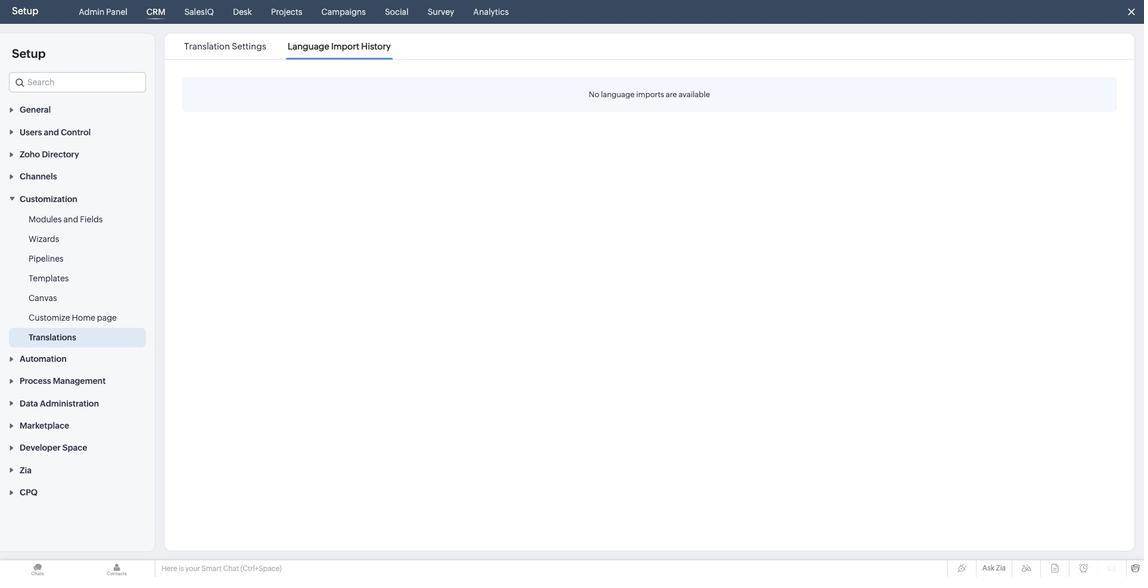 Task type: describe. For each thing, give the bounding box(es) containing it.
crm link
[[142, 0, 170, 24]]

admin
[[79, 7, 105, 17]]

campaigns
[[322, 7, 366, 17]]

setup
[[12, 5, 38, 17]]

social link
[[380, 0, 414, 24]]

smart
[[202, 565, 222, 573]]

crm
[[147, 7, 165, 17]]

panel
[[106, 7, 128, 17]]

projects
[[271, 7, 303, 17]]

salesiq link
[[180, 0, 219, 24]]

survey link
[[423, 0, 459, 24]]

here
[[162, 565, 177, 573]]

analytics
[[474, 7, 509, 17]]

is
[[179, 565, 184, 573]]

admin panel
[[79, 7, 128, 17]]

ask
[[983, 564, 995, 572]]

your
[[185, 565, 200, 573]]



Task type: locate. For each thing, give the bounding box(es) containing it.
desk link
[[228, 0, 257, 24]]

admin panel link
[[74, 0, 132, 24]]

contacts image
[[79, 561, 154, 577]]

ask zia
[[983, 564, 1007, 572]]

salesiq
[[185, 7, 214, 17]]

survey
[[428, 7, 455, 17]]

desk
[[233, 7, 252, 17]]

chat
[[223, 565, 239, 573]]

(ctrl+space)
[[241, 565, 282, 573]]

analytics link
[[469, 0, 514, 24]]

social
[[385, 7, 409, 17]]

projects link
[[266, 0, 307, 24]]

here is your smart chat (ctrl+space)
[[162, 565, 282, 573]]

campaigns link
[[317, 0, 371, 24]]

chats image
[[0, 561, 75, 577]]

zia
[[997, 564, 1007, 572]]



Task type: vqa. For each thing, say whether or not it's contained in the screenshot.
Panel
yes



